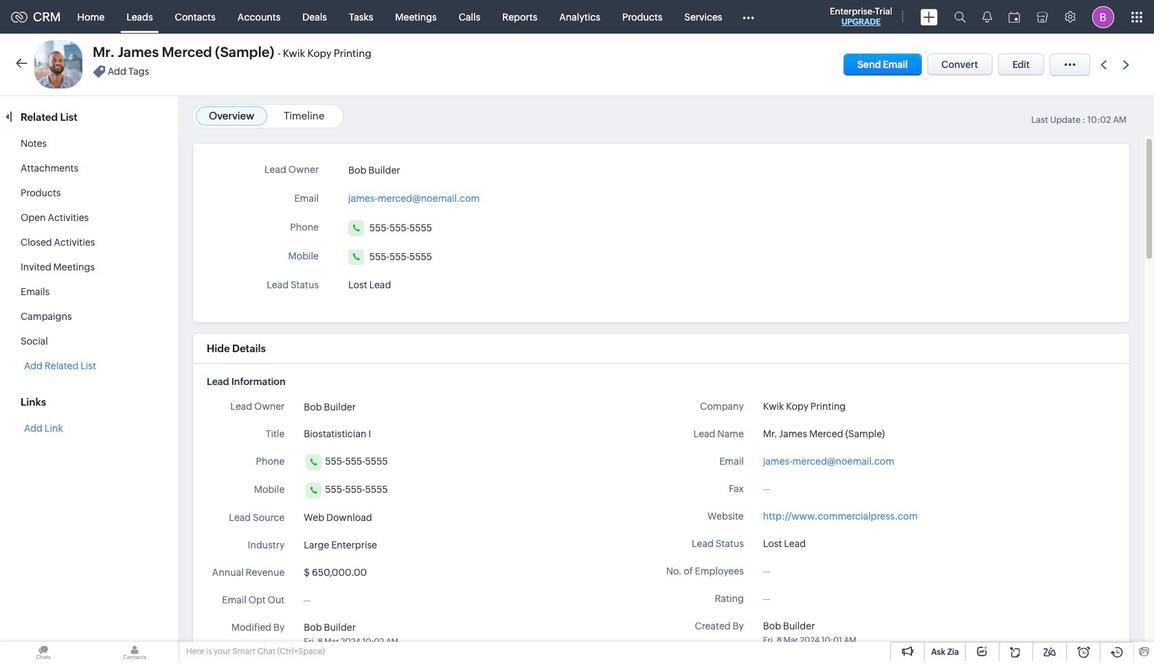 Task type: locate. For each thing, give the bounding box(es) containing it.
next record image
[[1123, 60, 1132, 69]]

previous record image
[[1101, 60, 1107, 69]]

logo image
[[11, 11, 27, 22]]

chats image
[[0, 642, 87, 662]]

calendar image
[[1009, 11, 1020, 22]]

create menu image
[[921, 9, 938, 25]]

signals element
[[974, 0, 1000, 34]]



Task type: vqa. For each thing, say whether or not it's contained in the screenshot.
the top KIDMAN
no



Task type: describe. For each thing, give the bounding box(es) containing it.
search image
[[954, 11, 966, 23]]

profile image
[[1092, 6, 1114, 28]]

search element
[[946, 0, 974, 34]]

create menu element
[[912, 0, 946, 33]]

Other Modules field
[[733, 6, 763, 28]]

contacts image
[[91, 642, 178, 662]]

profile element
[[1084, 0, 1123, 33]]

signals image
[[983, 11, 992, 23]]



